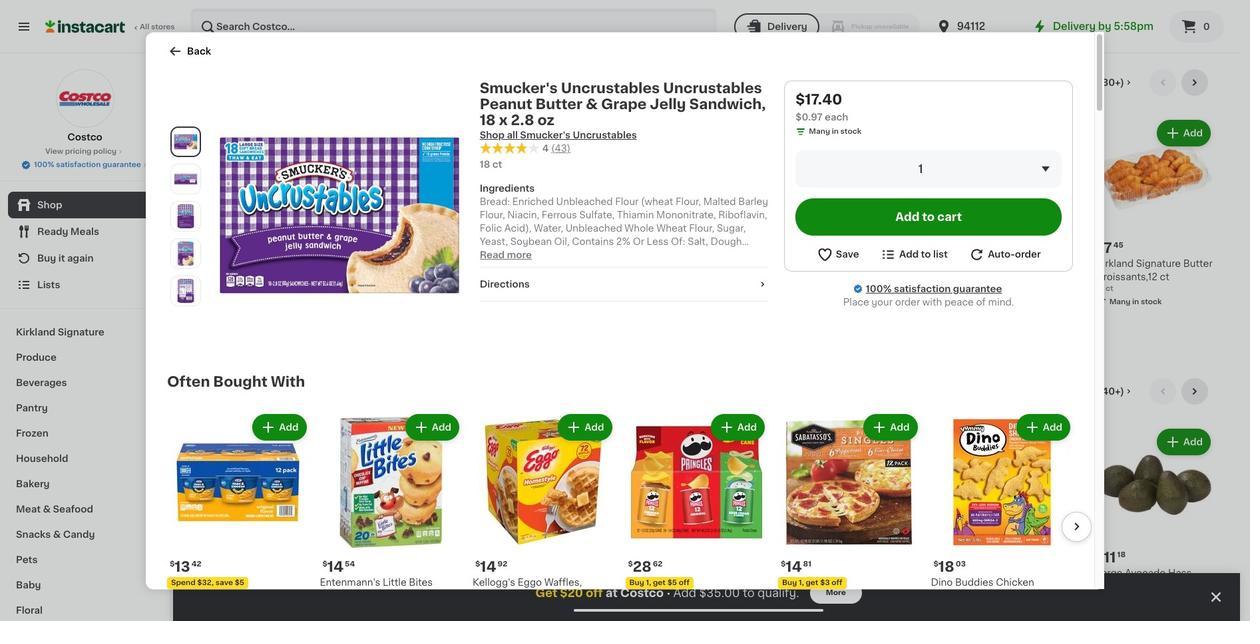 Task type: locate. For each thing, give the bounding box(es) containing it.
2 43 from the left
[[993, 551, 1003, 559]]

get
[[536, 588, 558, 599]]

100%
[[34, 161, 54, 169], [866, 284, 892, 293]]

0 horizontal spatial satisfaction
[[56, 161, 101, 169]]

5 inside the dino buddies chicken nuggets, 5 lb
[[977, 591, 983, 601]]

1 field
[[796, 150, 1062, 187]]

in down blueberries, 18 oz 18 oz
[[749, 595, 755, 602]]

$ 6 21 inside "product" group
[[971, 241, 995, 255]]

$3.10 element
[[584, 549, 702, 567]]

sheets,
[[477, 286, 512, 295]]

main content containing 4
[[173, 53, 1241, 621]]

(43)
[[552, 143, 571, 153]]

0 vertical spatial to
[[923, 211, 935, 222]]

off up "more"
[[832, 579, 843, 587]]

18 inside "product" group
[[939, 560, 955, 574]]

0 vertical spatial 64
[[785, 273, 798, 282]]

lb
[[335, 272, 342, 279], [206, 581, 213, 589], [334, 581, 341, 589], [463, 581, 470, 589], [591, 581, 598, 589], [985, 591, 994, 601], [847, 595, 854, 602]]

1, for 28
[[646, 579, 652, 587]]

lb down the $ 2 48
[[335, 272, 342, 279]]

2 vertical spatial to
[[743, 588, 755, 599]]

guarantee down the policy
[[103, 161, 141, 169]]

lb inside strawberries, 2 lbs 2 lb
[[334, 581, 341, 589]]

off for 31
[[650, 261, 661, 268]]

18 inside smucker's uncrustables uncrustables peanut butter & grape jelly sandwich, 18 x 2.8 oz shop all smucker's uncrustables
[[480, 113, 496, 127]]

product group containing 13
[[167, 411, 309, 621]]

$ for bananas, 3 lbs
[[331, 242, 336, 249]]

0 horizontal spatial blueberries,
[[712, 569, 768, 578]]

2 horizontal spatial chicken
[[997, 578, 1035, 587]]

0 vertical spatial view
[[1061, 78, 1084, 87]]

1 vertical spatial 100% satisfaction guarantee
[[866, 284, 1003, 293]]

signature up produce link
[[58, 328, 104, 337]]

1 horizontal spatial 100% satisfaction guarantee
[[866, 284, 1003, 293]]

2 vertical spatial x
[[212, 299, 216, 306]]

1, for 31
[[605, 261, 610, 268]]

bananas, down $3.10 element
[[624, 569, 666, 578]]

0 vertical spatial all
[[1086, 78, 1097, 87]]

chicken for 18
[[997, 578, 1035, 587]]

1 inside field
[[919, 163, 924, 174]]

0 vertical spatial shop
[[480, 130, 505, 139]]

cart
[[938, 211, 963, 222]]

1 vertical spatial guarantee
[[954, 284, 1003, 293]]

candy
[[63, 530, 95, 540]]

0 horizontal spatial 1
[[841, 285, 844, 293]]

buy
[[37, 254, 56, 263], [588, 261, 603, 268], [630, 579, 645, 587], [783, 579, 798, 587]]

little
[[383, 578, 407, 587]]

list
[[934, 249, 948, 259]]

0
[[1204, 22, 1211, 31]]

$ left the 48
[[331, 242, 336, 249]]

3 enlarge frozen meals smucker's uncrustables uncrustables peanut butter & grape jelly sandwich, 18 x 2.8 oz unknown (opens in a new tab) image from the top
[[174, 241, 198, 265]]

$ up save
[[843, 242, 848, 249]]

1 vertical spatial 64
[[712, 299, 722, 306]]

14 for $ 14 54
[[328, 560, 344, 574]]

order up kirkland signature cage free eggs, 24 ct 24 ct
[[1016, 249, 1042, 259]]

lbs inside mandarins, 5 lbs 3 lb
[[518, 569, 532, 578]]

guarantee down free
[[954, 284, 1003, 293]]

$ inside $ 14 81
[[781, 561, 786, 568]]

0 horizontal spatial 12
[[336, 551, 351, 565]]

ct right croissants,12
[[1161, 273, 1170, 282]]

1 vertical spatial 2
[[392, 569, 398, 578]]

2 horizontal spatial &
[[586, 97, 598, 111]]

lb down mandarins,
[[463, 581, 470, 589]]

$ up just
[[715, 242, 720, 249]]

kirkland inside kirkland signature rotisserie chicken 1 each
[[841, 259, 878, 269]]

blueberries, right the buddies
[[1008, 569, 1064, 578]]

kirkland signature link
[[8, 320, 162, 345]]

24 right eggs,
[[1020, 273, 1032, 282]]

entenmann's little bites chocolate chip muffins
[[320, 578, 433, 601]]

$ inside the $ 14 54
[[323, 561, 328, 568]]

blueberries, 18 oz 18 oz
[[712, 569, 794, 589]]

& inside smucker's uncrustables uncrustables peanut butter & grape jelly sandwich, 18 x 2.8 oz shop all smucker's uncrustables
[[586, 97, 598, 111]]

4 left the 96
[[207, 241, 217, 255]]

$ up mandarins,
[[476, 561, 480, 568]]

fresh fruit
[[200, 385, 279, 399]]

in down $17.40 $0.97 each
[[832, 127, 839, 135]]

$ 11 18
[[843, 551, 870, 565], [1099, 551, 1126, 565]]

& for seafood
[[43, 505, 51, 514]]

1, down $ 14 81
[[799, 579, 804, 587]]

stock for kirkland signature butter croissants,12 ct
[[1142, 299, 1163, 306]]

0 vertical spatial 16.9
[[200, 286, 219, 295]]

1 horizontal spatial get
[[653, 579, 666, 587]]

0 horizontal spatial order
[[896, 297, 921, 306]]

get inside main content
[[612, 261, 625, 268]]

satisfaction down the pricing
[[56, 161, 101, 169]]

just bare chicken breast chunks, 64 oz
[[712, 259, 811, 282]]

1 horizontal spatial x
[[499, 113, 508, 127]]

$ inside '$ 18 03'
[[934, 561, 939, 568]]

5:58pm
[[1114, 21, 1154, 31]]

many down rotisserie
[[854, 299, 875, 306]]

get inside "product" group
[[653, 579, 666, 587]]

$ for green seedless grapes, 3 lbs
[[843, 551, 848, 559]]

in for kirkland signature rotisserie chicken
[[877, 299, 884, 306]]

nuggets,
[[932, 591, 974, 601]]

spend $32, save $5
[[171, 579, 245, 587]]

add inside get $20 off at costco • add $35.00 to qualify.
[[674, 588, 697, 599]]

smucker's
[[520, 130, 571, 139]]

$ 14 92
[[476, 560, 508, 574]]

many for kirkland signature rotisserie chicken
[[854, 299, 875, 306]]

$ inside $ 12 43
[[971, 551, 976, 559]]

off inside "product" group
[[679, 579, 690, 587]]

chicken inside the dino buddies chicken nuggets, 5 lb
[[997, 578, 1035, 587]]

2 vertical spatial 24
[[969, 285, 978, 293]]

1 horizontal spatial 2
[[336, 241, 345, 255]]

1 vertical spatial all
[[507, 130, 518, 139]]

service type group
[[735, 13, 920, 40]]

view pricing policy
[[45, 148, 117, 155]]

all
[[1086, 78, 1097, 87], [507, 130, 518, 139], [1086, 387, 1097, 397]]

buy inside buy it again link
[[37, 254, 56, 263]]

1 vertical spatial chicken
[[890, 273, 928, 282]]

to left cart
[[923, 211, 935, 222]]

1 horizontal spatial 14
[[480, 560, 497, 574]]

many in stock down eggs,
[[982, 299, 1035, 306]]

many in stock down croissants,12
[[1110, 299, 1163, 306]]

11 up green
[[848, 551, 860, 565]]

each inside kirkland signature rotisserie chicken 1 each
[[845, 285, 864, 293]]

0 button
[[1170, 11, 1225, 43]]

product group
[[200, 117, 317, 324], [328, 117, 445, 281], [456, 117, 574, 324], [712, 117, 830, 336], [969, 117, 1086, 311], [1097, 117, 1214, 311], [167, 411, 309, 621], [320, 411, 462, 621], [473, 411, 615, 621], [626, 411, 768, 621], [779, 411, 921, 621], [932, 411, 1074, 621], [200, 427, 317, 591], [328, 427, 445, 591], [456, 427, 574, 607], [584, 427, 702, 591], [712, 427, 830, 607], [841, 427, 958, 620], [969, 427, 1086, 620], [1097, 427, 1214, 620]]

0 horizontal spatial $5
[[235, 579, 245, 587]]

1 vertical spatial satisfaction
[[894, 284, 951, 293]]

in right place
[[877, 299, 884, 306]]

0 horizontal spatial bananas,
[[200, 569, 242, 578]]

1 vertical spatial fl
[[235, 299, 240, 306]]

1 horizontal spatial shop
[[480, 130, 505, 139]]

$ inside the $ 2 48
[[331, 242, 336, 249]]

many
[[810, 127, 831, 135], [854, 299, 875, 306], [982, 299, 1003, 306], [1110, 299, 1131, 306], [469, 595, 491, 602], [726, 595, 747, 602]]

2 horizontal spatial x
[[542, 273, 547, 282]]

all for view all (40+)
[[1086, 387, 1097, 397]]

25
[[484, 242, 493, 249]]

view for view all (40+)
[[1061, 387, 1084, 397]]

0 horizontal spatial delivery
[[768, 22, 808, 31]]

0 vertical spatial x
[[499, 113, 508, 127]]

0 horizontal spatial costco
[[67, 133, 102, 142]]

1 down rotisserie
[[841, 285, 844, 293]]

64
[[785, 273, 798, 282], [712, 299, 722, 306]]

oz inside just bare chicken breast chunks, 64 oz
[[800, 273, 811, 282]]

16.9 down oz,
[[218, 299, 233, 306]]

$ inside $ 14 92
[[476, 561, 480, 568]]

21 for kirkland signature rotisserie chicken
[[859, 242, 867, 249]]

signature up drinking
[[240, 259, 285, 269]]

0 vertical spatial fl
[[221, 286, 227, 295]]

1 inside kirkland signature rotisserie chicken 1 each
[[841, 285, 844, 293]]

buy for 28
[[630, 579, 645, 587]]

0 vertical spatial &
[[586, 97, 598, 111]]

& inside 'link'
[[43, 505, 51, 514]]

1 horizontal spatial order
[[1016, 249, 1042, 259]]

0 horizontal spatial 4
[[207, 241, 217, 255]]

1, for 14
[[799, 579, 804, 587]]

$5 up • on the right of the page
[[668, 579, 677, 587]]

of
[[977, 297, 986, 306]]

$ 14 81
[[781, 560, 812, 574]]

16.9 up 40
[[200, 286, 219, 295]]

1 $5 from the left
[[235, 579, 245, 587]]

0 vertical spatial 2
[[336, 241, 345, 255]]

bananas, 3 lbs 3 lb down the 48
[[328, 259, 395, 279]]

$35.00
[[700, 588, 741, 599]]

signature for butter
[[1137, 259, 1182, 269]]

0 horizontal spatial 21
[[859, 242, 867, 249]]

0 horizontal spatial x
[[212, 299, 216, 306]]

kirkland for chicken
[[841, 259, 878, 269]]

buy up tide
[[588, 261, 603, 268]]

kellogg's eggo waffles, homestyle, 72 ct
[[473, 578, 582, 601]]

4 (43)
[[543, 143, 571, 153]]

1 horizontal spatial blueberries,
[[1008, 569, 1064, 578]]

again
[[67, 254, 94, 263]]

2 11 from the left
[[1104, 551, 1117, 565]]

1 21 from the left
[[859, 242, 867, 249]]

100% up your
[[866, 284, 892, 293]]

bananas, down the $ 2 48
[[328, 259, 371, 269]]

stock for blueberries, 18 oz
[[757, 595, 778, 602]]

signature inside kirkland signature rotisserie chicken 1 each
[[881, 259, 925, 269]]

costco down buy 1, get $5 off
[[621, 588, 664, 599]]

fl down oz,
[[235, 299, 240, 306]]

kirkland up purified
[[200, 259, 238, 269]]

6 inside "product" group
[[976, 241, 986, 255]]

in for kirkland signature cage free eggs, 24 ct
[[1005, 299, 1012, 306]]

off up get $20 off at costco • add $35.00 to qualify.
[[679, 579, 690, 587]]

3 14 from the left
[[786, 560, 802, 574]]

6 left auto-
[[976, 241, 986, 255]]

signature
[[240, 259, 285, 269], [496, 259, 541, 269], [881, 259, 925, 269], [1009, 259, 1054, 269], [1137, 259, 1182, 269], [58, 328, 104, 337]]

$ 6 21 up rotisserie
[[843, 241, 867, 255]]

1 horizontal spatial guarantee
[[954, 284, 1003, 293]]

bought
[[213, 374, 268, 388]]

0 horizontal spatial $ 11 18
[[843, 551, 870, 565]]

your
[[872, 297, 893, 306]]

11 for large
[[1104, 551, 1117, 565]]

1 vertical spatial 16.9
[[218, 299, 233, 306]]

satisfaction inside "button"
[[56, 161, 101, 169]]

2 horizontal spatial 12
[[1097, 285, 1105, 293]]

1 vertical spatial 100%
[[866, 284, 892, 293]]

0 horizontal spatial 43
[[352, 551, 362, 559]]

ct inside tide pods plus ultra oxi laundry detergent, 104 ct
[[584, 299, 594, 309]]

stock
[[841, 127, 862, 135], [885, 299, 906, 306], [1013, 299, 1035, 306], [1142, 299, 1163, 306], [501, 595, 522, 602], [757, 595, 778, 602]]

bananas, inside organic bananas, 3 lbs 3 lb
[[624, 569, 666, 578]]

$ up large
[[1099, 551, 1104, 559]]

view left the (30+)
[[1061, 78, 1084, 87]]

1 vertical spatial x
[[542, 273, 547, 282]]

2 up the chip
[[392, 569, 398, 578]]

organic up $ 12 43
[[970, 536, 1000, 543]]

avocado
[[1126, 569, 1167, 578]]

produce link
[[8, 345, 162, 370]]

signature inside kirkland signature cage free eggs, 24 ct 24 ct
[[1009, 259, 1054, 269]]

to inside button
[[923, 211, 935, 222]]

buddies
[[956, 578, 994, 587]]

stock down kirkland signature butter croissants,12 ct 12 ct
[[1142, 299, 1163, 306]]

2 21 from the left
[[987, 242, 995, 249]]

lb right "more"
[[847, 595, 854, 602]]

x right 40
[[212, 299, 216, 306]]

product group containing 7
[[1097, 117, 1214, 311]]

& left the grape
[[586, 97, 598, 111]]

2 horizontal spatial bananas,
[[624, 569, 666, 578]]

shop up 18 ct
[[480, 130, 505, 139]]

signature up "ply,"
[[496, 259, 541, 269]]

2 horizontal spatial 24
[[1020, 273, 1032, 282]]

2 for 2
[[336, 241, 345, 255]]

$5 right save
[[235, 579, 245, 587]]

off
[[650, 261, 661, 268], [679, 579, 690, 587], [832, 579, 843, 587], [586, 588, 603, 599]]

kirkland up rotisserie
[[841, 259, 878, 269]]

kirkland up tissue,
[[456, 259, 494, 269]]

1 43 from the left
[[352, 551, 362, 559]]

kirkland for drinking
[[200, 259, 238, 269]]

kirkland inside kirkland signature cage free eggs, 24 ct 24 ct
[[969, 259, 1006, 269]]

snacks & candy link
[[8, 522, 162, 548]]

5 left eggo
[[510, 569, 516, 578]]

ct
[[493, 160, 503, 169], [1034, 273, 1044, 282], [1161, 273, 1170, 282], [980, 285, 988, 293], [1106, 285, 1114, 293], [530, 286, 539, 295], [584, 299, 594, 309], [1143, 582, 1152, 591], [542, 591, 552, 601], [1103, 595, 1111, 602]]

0 horizontal spatial &
[[43, 505, 51, 514]]

each
[[825, 112, 849, 121], [845, 285, 864, 293]]

1 vertical spatial 1
[[841, 285, 844, 293]]

lb inside green seedless grapes, 3 lbs 3 lb
[[847, 595, 854, 602]]

buy for 31
[[588, 261, 603, 268]]

$0.97
[[796, 112, 823, 121]]

2 $5 from the left
[[668, 579, 677, 587]]

1, inside "product" group
[[646, 579, 652, 587]]

1 horizontal spatial bananas, 3 lbs 3 lb
[[328, 259, 395, 279]]

1 up add to cart button at right
[[919, 163, 924, 174]]

1 11 from the left
[[848, 551, 860, 565]]

$ left 25
[[459, 242, 464, 249]]

many in stock down $17.40 $0.97 each
[[810, 127, 862, 135]]

0 horizontal spatial chicken
[[759, 259, 797, 269]]

$ up the buddies
[[971, 551, 976, 559]]

1 horizontal spatial 1,
[[646, 579, 652, 587]]

buy 1, get $5.40 off
[[588, 261, 661, 268]]

ct right 30
[[530, 286, 539, 295]]

0 vertical spatial each
[[825, 112, 849, 121]]

4",
[[549, 273, 561, 282]]

enlarge frozen meals smucker's uncrustables uncrustables peanut butter & grape jelly sandwich, 18 x 2.8 oz unknown (opens in a new tab) image
[[174, 167, 198, 191], [174, 204, 198, 228], [174, 241, 198, 265], [174, 279, 198, 303]]

fl
[[221, 286, 227, 295], [235, 299, 240, 306]]

oz
[[538, 113, 555, 127], [800, 273, 811, 282], [242, 299, 251, 306], [724, 299, 733, 306], [783, 569, 794, 578], [722, 581, 731, 589], [969, 582, 980, 591], [979, 595, 987, 602]]

2 inside "product" group
[[336, 241, 345, 255]]

$32,
[[197, 579, 214, 587]]

92
[[498, 561, 508, 568]]

view all (30+) button
[[1055, 69, 1140, 96]]

organic down $ 12 43
[[969, 569, 1006, 578]]

2 vertical spatial view
[[1061, 387, 1084, 397]]

chicken inside kirkland signature rotisserie chicken 1 each
[[890, 273, 928, 282]]

$ 11 18 for large
[[1099, 551, 1126, 565]]

2 6 from the left
[[976, 241, 986, 255]]

1 horizontal spatial bananas,
[[328, 259, 371, 269]]

1 14 from the left
[[328, 560, 344, 574]]

treatment tracker modal dialog
[[173, 573, 1241, 621]]

54
[[345, 561, 355, 568]]

delivery inside button
[[768, 22, 808, 31]]

14 for $ 14 81
[[786, 560, 802, 574]]

bananas, up save
[[200, 569, 242, 578]]

many in stock for kirkland signature butter croissants,12 ct
[[1110, 299, 1163, 306]]

main content
[[173, 53, 1241, 621]]

ingredients button
[[480, 182, 769, 195]]

delivery for delivery
[[768, 22, 808, 31]]

get $20 off at costco • add $35.00 to qualify.
[[536, 588, 800, 599]]

1 horizontal spatial uncrustables
[[664, 81, 763, 95]]

signature down add to list
[[881, 259, 925, 269]]

0 horizontal spatial uncrustables
[[561, 81, 660, 95]]

signature inside the kirkland signature bath tissue, 2-ply, 4.5" x 4", 380 sheets, 30 ct
[[496, 259, 541, 269]]

delivery for delivery by 5:58pm
[[1053, 21, 1096, 31]]

add inside button
[[900, 249, 919, 259]]

kirkland inside the kirkland signature bath tissue, 2-ply, 4.5" x 4", 380 sheets, 30 ct
[[456, 259, 494, 269]]

pricing
[[65, 148, 92, 155]]

$ left the 96
[[202, 242, 207, 249]]

2 horizontal spatial get
[[806, 579, 819, 587]]

organic
[[586, 536, 616, 543], [970, 536, 1000, 543], [584, 569, 621, 578], [969, 569, 1006, 578]]

0 horizontal spatial guarantee
[[103, 161, 141, 169]]

back button
[[167, 43, 211, 59]]

43 inside 12 43
[[352, 551, 362, 559]]

2 $ 11 18 from the left
[[1099, 551, 1126, 565]]

3 inside mandarins, 5 lbs 3 lb
[[456, 581, 461, 589]]

62
[[653, 561, 663, 568]]

$ for just bare chicken breast chunks, 64 oz
[[715, 242, 720, 249]]

lbs inside organic bananas, 3 lbs 3 lb
[[677, 569, 691, 578]]

view all (30+)
[[1061, 78, 1125, 87]]

lb down the buddies
[[985, 591, 994, 601]]

ct inside kellogg's eggo waffles, homestyle, 72 ct
[[542, 591, 552, 601]]

each inside $17.40 $0.97 each
[[825, 112, 849, 121]]

1 $ 6 21 from the left
[[843, 241, 867, 255]]

2 $ 6 21 from the left
[[971, 241, 995, 255]]

chicken inside just bare chicken breast chunks, 64 oz
[[759, 259, 797, 269]]

ct down the variety,
[[1103, 595, 1111, 602]]

1 horizontal spatial 12
[[976, 551, 991, 565]]

1 horizontal spatial &
[[53, 530, 61, 540]]

0 vertical spatial satisfaction
[[56, 161, 101, 169]]

43 inside $ 12 43
[[993, 551, 1003, 559]]

add to list
[[900, 249, 948, 259]]

signature inside kirkland signature purified drinking water, 16.9 fl oz, 40-count 40 x 16.9 fl oz
[[240, 259, 285, 269]]

fruit
[[244, 385, 279, 399]]

$11.18 element
[[712, 549, 830, 567]]

0 horizontal spatial 6
[[848, 241, 858, 255]]

0 vertical spatial bananas, 3 lbs 3 lb
[[328, 259, 395, 279]]

43 up the buddies
[[993, 551, 1003, 559]]

costco up view pricing policy link
[[67, 133, 102, 142]]

save
[[836, 249, 860, 259]]

0 vertical spatial order
[[1016, 249, 1042, 259]]

buy up qualify.
[[783, 579, 798, 587]]

purified
[[200, 273, 236, 282]]

each down $17.40
[[825, 112, 849, 121]]

$ for kirkland signature butter croissants,12 ct
[[1099, 242, 1104, 249]]

16.9
[[200, 286, 219, 295], [218, 299, 233, 306]]

1 uncrustables from the left
[[561, 81, 660, 95]]

meat & seafood
[[16, 505, 93, 514]]

stock left 72
[[501, 595, 522, 602]]

0 vertical spatial chicken
[[759, 259, 797, 269]]

0 vertical spatial costco
[[67, 133, 102, 142]]

many in stock down blueberries, 18 oz 18 oz
[[726, 595, 778, 602]]

1 horizontal spatial 6
[[976, 241, 986, 255]]

0 horizontal spatial fl
[[221, 286, 227, 295]]

11 for green
[[848, 551, 860, 565]]

2 horizontal spatial 1,
[[799, 579, 804, 587]]

buy inside main content
[[588, 261, 603, 268]]

chocolate
[[320, 591, 369, 601]]

$ up free
[[971, 242, 976, 249]]

product group containing 24
[[456, 117, 574, 324]]

0 horizontal spatial 24
[[464, 241, 483, 255]]

view for view all (30+)
[[1061, 78, 1084, 87]]

$ inside $ 7 45
[[1099, 242, 1104, 249]]

1 horizontal spatial delivery
[[1053, 21, 1096, 31]]

butter inside smucker's uncrustables uncrustables peanut butter & grape jelly sandwich, 18 x 2.8 oz shop all smucker's uncrustables
[[536, 97, 583, 111]]

get up get $20 off at costco • add $35.00 to qualify.
[[653, 579, 666, 587]]

all left (40+)
[[1086, 387, 1097, 397]]

item carousel region containing fresh fruit
[[200, 379, 1214, 621]]

kirkland inside kirkland signature butter croissants,12 ct 12 ct
[[1097, 259, 1134, 269]]

5 down the buddies
[[977, 591, 983, 601]]

signature down auto-order
[[1009, 259, 1054, 269]]

chicken down the add to list button
[[890, 273, 928, 282]]

1 horizontal spatial 11
[[1104, 551, 1117, 565]]

1 vertical spatial view
[[45, 148, 63, 155]]

$ inside $ 24 25
[[459, 242, 464, 249]]

1 horizontal spatial chicken
[[890, 273, 928, 282]]

stock down kirkland signature rotisserie chicken 1 each
[[885, 299, 906, 306]]

42
[[192, 561, 202, 568]]

1 horizontal spatial 64
[[785, 273, 798, 282]]

2 up chocolate
[[328, 581, 333, 589]]

0 vertical spatial 4
[[543, 143, 549, 153]]

view for view pricing policy
[[45, 148, 63, 155]]

all for view all (30+)
[[1086, 78, 1097, 87]]

$ inside $ 13 42
[[170, 561, 175, 568]]

signature up croissants,12
[[1137, 259, 1182, 269]]

$5
[[235, 579, 245, 587], [668, 579, 677, 587]]

2 for strawberries, 2 lbs
[[392, 569, 398, 578]]

2 blueberries, from the left
[[1008, 569, 1064, 578]]

14 left 54
[[328, 560, 344, 574]]

$ left 12 43
[[323, 561, 328, 568]]

buy inside "product" group
[[630, 579, 645, 587]]

x inside kirkland signature purified drinking water, 16.9 fl oz, 40-count 40 x 16.9 fl oz
[[212, 299, 216, 306]]

lb inside the dino buddies chicken nuggets, 5 lb
[[985, 591, 994, 601]]

$ for organic blueberries, 18 oz
[[971, 551, 976, 559]]

7
[[1104, 241, 1113, 255]]

blueberries, inside the organic blueberries, 18 oz 18 oz
[[1008, 569, 1064, 578]]

bananas,
[[328, 259, 371, 269], [200, 569, 242, 578], [624, 569, 666, 578]]

blueberries, up $35.00
[[712, 569, 768, 578]]

21 up auto-
[[987, 242, 995, 249]]

off left at
[[586, 588, 603, 599]]

13
[[175, 560, 190, 574]]

seedless
[[872, 569, 915, 578]]

stock for kirkland signature rotisserie chicken
[[885, 299, 906, 306]]

2 14 from the left
[[480, 560, 497, 574]]

product group containing 2
[[328, 117, 445, 281]]

1 vertical spatial bananas, 3 lbs 3 lb
[[200, 569, 267, 589]]

many in stock for mandarins, 5 lbs
[[469, 595, 522, 602]]

1 $ 11 18 from the left
[[843, 551, 870, 565]]

get for 14
[[806, 579, 819, 587]]

45
[[1114, 242, 1124, 249]]

21 inside "product" group
[[987, 242, 995, 249]]

shop inside smucker's uncrustables uncrustables peanut butter & grape jelly sandwich, 18 x 2.8 oz shop all smucker's uncrustables
[[480, 130, 505, 139]]

guarantee
[[103, 161, 141, 169], [954, 284, 1003, 293]]

100% satisfaction guarantee inside "button"
[[34, 161, 141, 169]]

$ inside $ 22 38
[[715, 242, 720, 249]]

signature inside kirkland signature butter croissants,12 ct 12 ct
[[1137, 259, 1182, 269]]

ct down auto-order
[[1034, 273, 1044, 282]]

$3
[[821, 579, 830, 587]]

0 horizontal spatial 14
[[328, 560, 344, 574]]

None search field
[[191, 8, 717, 45]]

$17.40 $0.97 each
[[796, 92, 849, 121]]

floral link
[[8, 598, 162, 621]]

satisfaction up place your order with peace of mind.
[[894, 284, 951, 293]]

0 vertical spatial 24
[[464, 241, 483, 255]]

to for list
[[922, 249, 932, 259]]

to inside button
[[922, 249, 932, 259]]

blueberries,
[[712, 569, 768, 578], [1008, 569, 1064, 578]]

48
[[346, 242, 356, 249]]

1 vertical spatial butter
[[1184, 259, 1213, 269]]

$ for dino buddies chicken nuggets, 5 lb
[[934, 561, 939, 568]]

kirkland signature bath tissue, 2-ply, 4.5" x 4", 380 sheets, 30 ct
[[456, 259, 565, 295]]

$ 6 21 for kirkland signature rotisserie chicken
[[843, 241, 867, 255]]

1 vertical spatial costco
[[621, 588, 664, 599]]

item carousel region containing 13
[[149, 406, 1092, 621]]

oz,
[[229, 286, 243, 295]]

many in stock
[[810, 127, 862, 135], [854, 299, 906, 306], [982, 299, 1035, 306], [1110, 299, 1163, 306], [469, 595, 522, 602], [726, 595, 778, 602]]

$ inside $ 28 62
[[628, 561, 633, 568]]

item carousel region
[[200, 69, 1214, 368], [200, 379, 1214, 621], [149, 406, 1092, 621]]

1, down $ 28 62
[[646, 579, 652, 587]]

butter inside kirkland signature butter croissants,12 ct 12 ct
[[1184, 259, 1213, 269]]

frozen meals smucker's uncrustables uncrustables peanut butter & grape jelly sandwich, 18 x 2.8 oz hero image
[[215, 91, 464, 339]]

14 left 81
[[786, 560, 802, 574]]

ct down laundry
[[584, 299, 594, 309]]

kirkland up free
[[969, 259, 1006, 269]]

1 blueberries, from the left
[[712, 569, 768, 578]]

$ inside the '$ 4 96'
[[202, 242, 207, 249]]

0 horizontal spatial 100%
[[34, 161, 54, 169]]

tissue,
[[456, 273, 489, 282]]

uncrustables
[[573, 130, 637, 139]]

14 left 92
[[480, 560, 497, 574]]

11 up large
[[1104, 551, 1117, 565]]

1 vertical spatial each
[[845, 285, 864, 293]]

14 for $ 14 92
[[480, 560, 497, 574]]

uncrustables up sandwich,
[[664, 81, 763, 95]]

smucker's
[[480, 81, 558, 95]]

item carousel region containing 4
[[200, 69, 1214, 368]]

12 down croissants,12
[[1097, 285, 1105, 293]]

100% inside "button"
[[34, 161, 54, 169]]

1 6 from the left
[[848, 241, 858, 255]]

0 horizontal spatial 11
[[848, 551, 860, 565]]



Task type: vqa. For each thing, say whether or not it's contained in the screenshot.
Kirkland
yes



Task type: describe. For each thing, give the bounding box(es) containing it.
large avocado hass variety, 5 ct 5 ct
[[1097, 569, 1192, 602]]

get for 28
[[653, 579, 666, 587]]

bites
[[409, 578, 433, 587]]

18 right • on the right of the page
[[712, 581, 721, 589]]

off for 14
[[832, 579, 843, 587]]

costco link
[[56, 69, 114, 144]]

1 horizontal spatial 100%
[[866, 284, 892, 293]]

costco inside get $20 off at costco • add $35.00 to qualify.
[[621, 588, 664, 599]]

organic up $3.10 element
[[586, 536, 616, 543]]

by
[[1099, 21, 1112, 31]]

$ 6 21 for kirkland signature cage free eggs, 24 ct
[[971, 241, 995, 255]]

72
[[529, 591, 540, 601]]

many for kirkland signature butter croissants,12 ct
[[1110, 299, 1131, 306]]

$5 for get
[[668, 579, 677, 587]]

stock for kirkland signature cage free eggs, 24 ct
[[1013, 299, 1035, 306]]

18 left large
[[1067, 569, 1077, 578]]

in for blueberries, 18 oz
[[749, 595, 755, 602]]

$ 22 38
[[715, 241, 749, 255]]

signature for purified
[[240, 259, 285, 269]]

lists
[[37, 280, 60, 290]]

0 horizontal spatial bananas, 3 lbs 3 lb
[[200, 569, 267, 589]]

variety,
[[1097, 582, 1132, 591]]

kirkland for free
[[969, 259, 1006, 269]]

x inside smucker's uncrustables uncrustables peanut butter & grape jelly sandwich, 18 x 2.8 oz shop all smucker's uncrustables
[[499, 113, 508, 127]]

& for candy
[[53, 530, 61, 540]]

$ 11 18 for green
[[843, 551, 870, 565]]

30
[[515, 286, 527, 295]]

6 for kirkland signature cage free eggs, 24 ct
[[976, 241, 986, 255]]

x inside the kirkland signature bath tissue, 2-ply, 4.5" x 4", 380 sheets, 30 ct
[[542, 273, 547, 282]]

in for mandarins, 5 lbs
[[492, 595, 499, 602]]

lbs inside green seedless grapes, 3 lbs 3 lb
[[849, 582, 863, 591]]

product group containing 22
[[712, 117, 830, 336]]

1 horizontal spatial fl
[[235, 299, 240, 306]]

2 uncrustables from the left
[[664, 81, 763, 95]]

in for kirkland signature butter croissants,12 ct
[[1133, 299, 1140, 306]]

96
[[219, 242, 229, 249]]

entenmann's
[[320, 578, 381, 587]]

homestyle,
[[473, 591, 527, 601]]

6 for kirkland signature rotisserie chicken
[[848, 241, 858, 255]]

oz inside kirkland signature purified drinking water, 16.9 fl oz, 40-count 40 x 16.9 fl oz
[[242, 299, 251, 306]]

$5.40
[[626, 261, 648, 268]]

1 enlarge frozen meals smucker's uncrustables uncrustables peanut butter & grape jelly sandwich, 18 x 2.8 oz unknown (opens in a new tab) image from the top
[[174, 167, 198, 191]]

0 horizontal spatial 64
[[712, 299, 722, 306]]

order inside button
[[1016, 249, 1042, 259]]

$ for kirkland signature purified drinking water, 16.9 fl oz, 40-count
[[202, 242, 207, 249]]

chunks,
[[745, 273, 783, 282]]

shop link
[[8, 192, 162, 218]]

signature for bath
[[496, 259, 541, 269]]

enlarge frozen meals smucker's uncrustables uncrustables peanut butter & grape jelly sandwich, 18 x 2.8 oz hero (opens in a new tab) image
[[174, 130, 198, 154]]

snacks & candy
[[16, 530, 95, 540]]

save button
[[817, 246, 860, 262]]

1 horizontal spatial 4
[[543, 143, 549, 153]]

ct down avocado in the right bottom of the page
[[1143, 582, 1152, 591]]

off inside get $20 off at costco • add $35.00 to qualify.
[[586, 588, 603, 599]]

blueberries, inside blueberries, 18 oz 18 oz
[[712, 569, 768, 578]]

organic inside organic bananas, 3 lbs 3 lb
[[584, 569, 621, 578]]

just
[[712, 259, 733, 269]]

guarantee inside 100% satisfaction guarantee "button"
[[103, 161, 141, 169]]

many for blueberries, 18 oz
[[726, 595, 747, 602]]

pantry link
[[8, 396, 162, 421]]

signature inside 'link'
[[58, 328, 104, 337]]

1 horizontal spatial 24
[[969, 285, 978, 293]]

4 enlarge frozen meals smucker's uncrustables uncrustables peanut butter & grape jelly sandwich, 18 x 2.8 oz unknown (opens in a new tab) image from the top
[[174, 279, 198, 303]]

many in stock for blueberries, 18 oz
[[726, 595, 778, 602]]

2 enlarge frozen meals smucker's uncrustables uncrustables peanut butter & grape jelly sandwich, 18 x 2.8 oz unknown (opens in a new tab) image from the top
[[174, 204, 198, 228]]

kirkland for croissants,12
[[1097, 259, 1134, 269]]

bakery link
[[8, 472, 162, 497]]

frozen
[[16, 429, 48, 438]]

5 down avocado in the right bottom of the page
[[1134, 582, 1140, 591]]

product group containing 4
[[200, 117, 317, 324]]

meat & seafood link
[[8, 497, 162, 522]]

snacks
[[16, 530, 51, 540]]

18 down $11.18 element
[[771, 569, 781, 578]]

$ for spend $32, save $5
[[170, 561, 175, 568]]

1 horizontal spatial satisfaction
[[894, 284, 951, 293]]

kirkland inside 'link'
[[16, 328, 56, 337]]

buy for 14
[[783, 579, 798, 587]]

jelly
[[650, 97, 687, 111]]

ct down croissants,12
[[1106, 285, 1114, 293]]

dino buddies chicken nuggets, 5 lb
[[932, 578, 1035, 601]]

bananas, 3 lbs 3 lb inside "product" group
[[328, 259, 395, 279]]

12 inside kirkland signature butter croissants,12 ct 12 ct
[[1097, 285, 1105, 293]]

51
[[609, 242, 617, 249]]

1 vertical spatial order
[[896, 297, 921, 306]]

oz inside smucker's uncrustables uncrustables peanut butter & grape jelly sandwich, 18 x 2.8 oz shop all smucker's uncrustables
[[538, 113, 555, 127]]

all inside smucker's uncrustables uncrustables peanut butter & grape jelly sandwich, 18 x 2.8 oz shop all smucker's uncrustables
[[507, 130, 518, 139]]

costco inside costco link
[[67, 133, 102, 142]]

more button
[[810, 583, 862, 604]]

at
[[606, 588, 618, 599]]

2-
[[491, 273, 501, 282]]

eggs,
[[992, 273, 1018, 282]]

product group containing 18
[[932, 411, 1074, 621]]

18 up ingredients
[[480, 160, 490, 169]]

muffins
[[395, 591, 431, 601]]

18 up large
[[1118, 551, 1126, 559]]

$ for kirkland signature rotisserie chicken
[[843, 242, 848, 249]]

$ inside $ 31 51
[[587, 242, 592, 249]]

5 down the variety,
[[1097, 595, 1102, 602]]

kirkland signature
[[16, 328, 104, 337]]

baby link
[[8, 573, 162, 598]]

$ 18 03
[[934, 560, 966, 574]]

stock for mandarins, 5 lbs
[[501, 595, 522, 602]]

buy 1, get $3 off
[[783, 579, 843, 587]]

(30+)
[[1099, 78, 1125, 87]]

view all (40+) button
[[1055, 379, 1140, 405]]

oxi
[[684, 273, 701, 282]]

4 inside "product" group
[[207, 241, 217, 255]]

add to list button
[[881, 246, 948, 262]]

lbs inside strawberries, 2 lbs 2 lb
[[400, 569, 414, 578]]

grape
[[601, 97, 647, 111]]

signature for rotisserie
[[881, 259, 925, 269]]

2.8
[[511, 113, 535, 127]]

pods
[[607, 273, 635, 282]]

$ for large avocado hass variety, 5 ct
[[1099, 551, 1104, 559]]

$ for kellogg's eggo waffles, homestyle, 72 ct
[[476, 561, 480, 568]]

view pricing policy link
[[45, 147, 125, 157]]

4.5"
[[520, 273, 539, 282]]

household link
[[8, 446, 162, 472]]

$ 31 51
[[587, 241, 617, 255]]

0 horizontal spatial shop
[[37, 200, 62, 210]]

bakery
[[16, 480, 50, 489]]

ct up ingredients
[[493, 160, 503, 169]]

with
[[923, 297, 943, 306]]

lb left save
[[206, 581, 213, 589]]

1 vertical spatial 24
[[1020, 273, 1032, 282]]

save
[[216, 579, 233, 587]]

to inside get $20 off at costco • add $35.00 to qualify.
[[743, 588, 755, 599]]

bananas, inside "product" group
[[328, 259, 371, 269]]

lbs inside "product" group
[[381, 259, 395, 269]]

product group containing 6
[[969, 117, 1086, 311]]

sandwich,
[[690, 97, 766, 111]]

(40+)
[[1099, 387, 1125, 397]]

chicken for 22
[[759, 259, 797, 269]]

18 down the buddies
[[969, 595, 977, 602]]

lb inside organic bananas, 3 lbs 3 lb
[[591, 581, 598, 589]]

add inside button
[[896, 211, 920, 222]]

count
[[262, 286, 289, 295]]

seafood
[[53, 505, 93, 514]]

organic inside the organic blueberries, 18 oz 18 oz
[[969, 569, 1006, 578]]

pets
[[16, 556, 38, 565]]

dino
[[932, 578, 953, 587]]

peace
[[945, 297, 974, 306]]

auto-
[[989, 249, 1016, 259]]

$5 for save
[[235, 579, 245, 587]]

many in stock for kirkland signature rotisserie chicken
[[854, 299, 906, 306]]

detergent,
[[625, 286, 675, 295]]

off for 28
[[679, 579, 690, 587]]

$ for kirkland signature bath tissue, 2-ply, 4.5" x 4", 380 sheets, 30 ct
[[459, 242, 464, 249]]

more
[[507, 250, 532, 260]]

94112 button
[[936, 8, 1016, 45]]

21 for kirkland signature cage free eggs, 24 ct
[[987, 242, 995, 249]]

signature for cage
[[1009, 259, 1054, 269]]

kirkland signature purified drinking water, 16.9 fl oz, 40-count 40 x 16.9 fl oz
[[200, 259, 309, 306]]

kirkland for tissue,
[[456, 259, 494, 269]]

31
[[592, 241, 607, 255]]

ply,
[[501, 273, 518, 282]]

to for cart
[[923, 211, 935, 222]]

ct inside the kirkland signature bath tissue, 2-ply, 4.5" x 4", 380 sheets, 30 ct
[[530, 286, 539, 295]]

many down $0.97
[[810, 127, 831, 135]]

$17.40
[[796, 92, 843, 106]]

qualify.
[[758, 588, 800, 599]]

94112
[[958, 21, 986, 31]]

(43) button
[[552, 141, 571, 155]]

all stores
[[140, 23, 175, 31]]

it
[[58, 254, 65, 263]]

costco logo image
[[56, 69, 114, 128]]

64 inside just bare chicken breast chunks, 64 oz
[[785, 273, 798, 282]]

place your order with peace of mind.
[[844, 297, 1015, 306]]

mandarins, 5 lbs 3 lb
[[456, 569, 532, 589]]

product group containing 28
[[626, 411, 768, 621]]

ct down free
[[980, 285, 988, 293]]

many for mandarins, 5 lbs
[[469, 595, 491, 602]]

$ 24 25
[[459, 241, 493, 255]]

kirkland signature butter croissants,12 ct 12 ct
[[1097, 259, 1213, 293]]

bath
[[543, 259, 565, 269]]

guarantee inside 100% satisfaction guarantee link
[[954, 284, 1003, 293]]

0 horizontal spatial 2
[[328, 581, 333, 589]]

croissants,12
[[1097, 273, 1158, 282]]

instacart logo image
[[45, 19, 125, 35]]

18 up green
[[862, 551, 870, 559]]

cage
[[1056, 259, 1081, 269]]

mandarins,
[[456, 569, 508, 578]]

many in stock for kirkland signature cage free eggs, 24 ct
[[982, 299, 1035, 306]]

$ for entenmann's little bites chocolate chip muffins
[[323, 561, 328, 568]]

many for kirkland signature cage free eggs, 24 ct
[[982, 299, 1003, 306]]

produce
[[16, 353, 57, 362]]

get for 31
[[612, 261, 625, 268]]

back
[[187, 46, 211, 55]]

$ for kirkland signature cage free eggs, 24 ct
[[971, 242, 976, 249]]

lb inside mandarins, 5 lbs 3 lb
[[463, 581, 470, 589]]

mind.
[[989, 297, 1015, 306]]

stock down $17.40 $0.97 each
[[841, 127, 862, 135]]

38
[[739, 242, 749, 249]]

5 inside mandarins, 5 lbs 3 lb
[[510, 569, 516, 578]]

beverages link
[[8, 370, 162, 396]]



